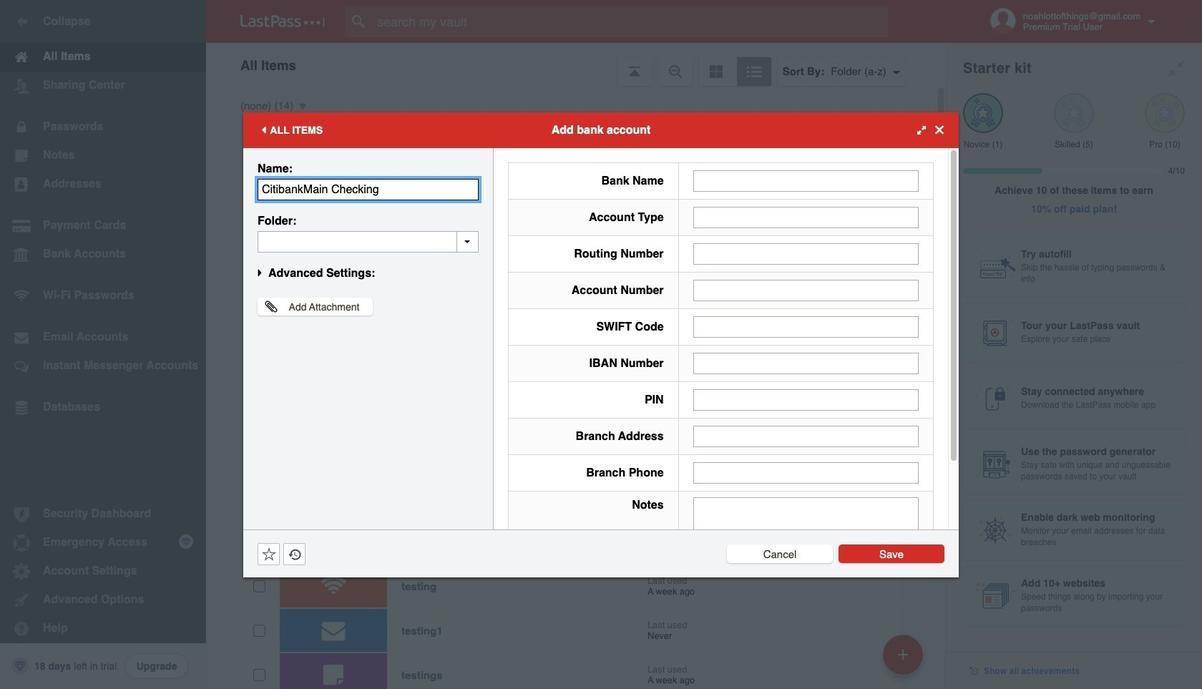 Task type: locate. For each thing, give the bounding box(es) containing it.
None text field
[[693, 170, 919, 191], [693, 206, 919, 228], [258, 231, 479, 252], [693, 279, 919, 301], [693, 316, 919, 337], [693, 352, 919, 374], [693, 425, 919, 447], [693, 170, 919, 191], [693, 206, 919, 228], [258, 231, 479, 252], [693, 279, 919, 301], [693, 316, 919, 337], [693, 352, 919, 374], [693, 425, 919, 447]]

Search search field
[[345, 6, 917, 37]]

main navigation navigation
[[0, 0, 206, 689]]

new item image
[[898, 649, 908, 659]]

None text field
[[258, 179, 479, 200], [693, 243, 919, 264], [693, 389, 919, 410], [693, 462, 919, 483], [693, 497, 919, 586], [258, 179, 479, 200], [693, 243, 919, 264], [693, 389, 919, 410], [693, 462, 919, 483], [693, 497, 919, 586]]

new item navigation
[[878, 631, 932, 689]]

dialog
[[243, 112, 959, 595]]



Task type: describe. For each thing, give the bounding box(es) containing it.
vault options navigation
[[206, 43, 946, 86]]

lastpass image
[[240, 15, 325, 28]]

search my vault text field
[[345, 6, 917, 37]]



